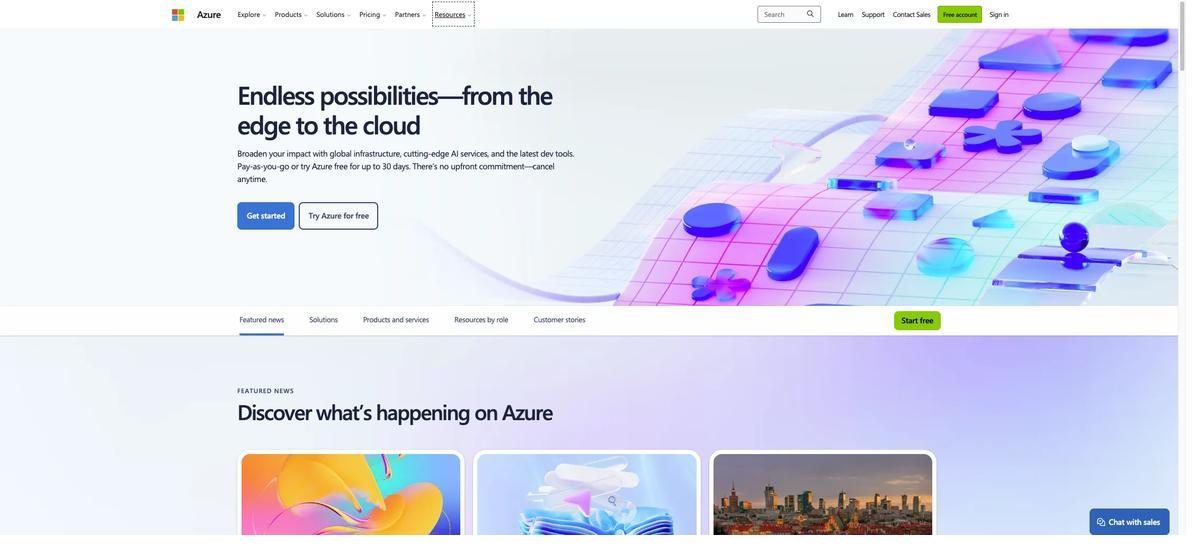 Task type: vqa. For each thing, say whether or not it's contained in the screenshot.
or
no



Task type: locate. For each thing, give the bounding box(es) containing it.
free account
[[943, 10, 977, 18]]

azure inside button
[[321, 210, 341, 221]]

solutions button
[[312, 0, 355, 28]]

sales
[[916, 10, 930, 19]]

azure left for
[[321, 210, 341, 221]]

sign
[[990, 10, 1002, 19]]

free right start
[[920, 315, 933, 326]]

0 vertical spatial azure
[[197, 8, 221, 20]]

0 horizontal spatial the
[[323, 107, 357, 141]]

learn link
[[834, 0, 858, 28]]

possibilities—from
[[320, 77, 513, 111]]

0 horizontal spatial azure
[[197, 8, 221, 20]]

0 horizontal spatial decorative background image image
[[242, 455, 461, 536]]

start free button
[[894, 311, 941, 331]]

support link
[[858, 0, 889, 28]]

resources
[[435, 10, 465, 19]]

1 horizontal spatial decorative background image image
[[477, 455, 696, 536]]

contact sales link
[[889, 0, 935, 28]]

with
[[1127, 517, 1142, 528]]

try azure for free
[[308, 210, 369, 221]]

free right for
[[355, 210, 369, 221]]

decorative background image image
[[242, 455, 461, 536], [477, 455, 696, 536], [713, 455, 932, 536]]

1 horizontal spatial the
[[518, 77, 552, 111]]

azure
[[197, 8, 221, 20], [321, 210, 341, 221]]

get
[[247, 210, 259, 221]]

pricing button
[[355, 0, 391, 28]]

1 vertical spatial azure
[[321, 210, 341, 221]]

primary element
[[165, 0, 482, 28]]

free
[[355, 210, 369, 221], [920, 315, 933, 326]]

0 vertical spatial free
[[355, 210, 369, 221]]

0 horizontal spatial free
[[355, 210, 369, 221]]

azure inside primary element
[[197, 8, 221, 20]]

free inside button
[[355, 210, 369, 221]]

pricing
[[359, 10, 380, 19]]

2 horizontal spatial decorative background image image
[[713, 455, 932, 536]]

products button
[[271, 0, 312, 28]]

partners
[[395, 10, 420, 19]]

endless possibilities—from the edge to the cloud
[[237, 77, 552, 141]]

1 vertical spatial free
[[920, 315, 933, 326]]

azure link
[[197, 8, 221, 20]]

the
[[518, 77, 552, 111], [323, 107, 357, 141]]

1 horizontal spatial azure
[[321, 210, 341, 221]]

started
[[261, 210, 285, 221]]

edge
[[237, 107, 290, 141]]

cloud
[[363, 107, 420, 141]]

try
[[308, 210, 319, 221]]

products
[[275, 10, 302, 19]]

partners button
[[391, 0, 430, 28]]

featured news image
[[239, 334, 284, 336]]

chat with sales button
[[1090, 509, 1170, 536]]

endless
[[237, 77, 314, 111]]

1 horizontal spatial free
[[920, 315, 933, 326]]

azure left the explore
[[197, 8, 221, 20]]

for
[[343, 210, 353, 221]]



Task type: describe. For each thing, give the bounding box(es) containing it.
Search azure.com text field
[[757, 6, 821, 23]]

get started button
[[237, 202, 295, 230]]

hero banner image image
[[0, 29, 1178, 306]]

3 decorative background image image from the left
[[713, 455, 932, 536]]

in
[[1004, 10, 1009, 19]]

free
[[943, 10, 954, 18]]

start free
[[902, 315, 933, 326]]

solutions
[[316, 10, 345, 19]]

contact
[[893, 10, 915, 19]]

contact sales
[[893, 10, 930, 19]]

sales
[[1144, 517, 1160, 528]]

account
[[956, 10, 977, 18]]

sign in
[[990, 10, 1009, 19]]

free account link
[[938, 6, 982, 23]]

get started
[[247, 210, 285, 221]]

resources button
[[430, 0, 476, 28]]

to
[[296, 107, 317, 141]]

free inside button
[[920, 315, 933, 326]]

start
[[902, 315, 918, 326]]

1 decorative background image image from the left
[[242, 455, 461, 536]]

support
[[862, 10, 884, 19]]

sign in link
[[985, 0, 1013, 28]]

learn
[[838, 10, 853, 19]]

try azure for free button
[[299, 202, 378, 230]]

explore button
[[233, 0, 271, 28]]

explore
[[238, 10, 260, 19]]

chat with sales
[[1109, 517, 1160, 528]]

chat
[[1109, 517, 1125, 528]]

2 decorative background image image from the left
[[477, 455, 696, 536]]

Global search field
[[757, 6, 821, 23]]



